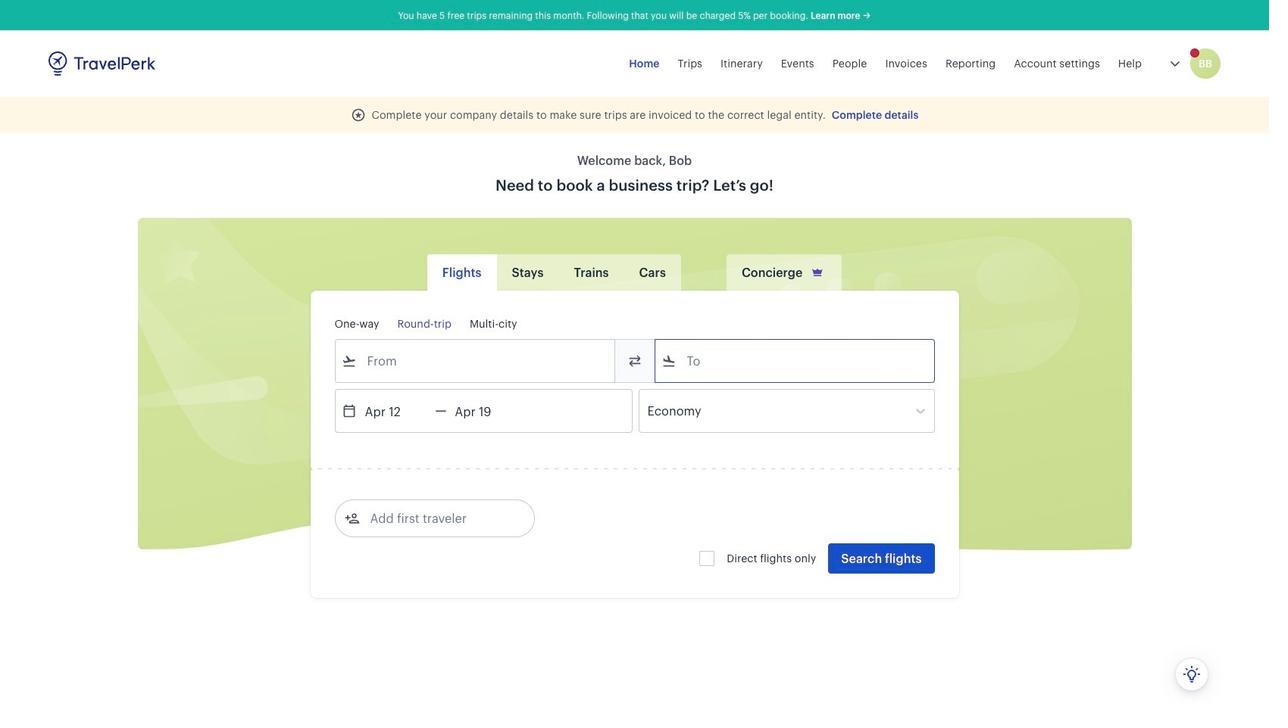 Task type: locate. For each thing, give the bounding box(es) containing it.
From search field
[[357, 349, 594, 374]]

Add first traveler search field
[[360, 507, 517, 531]]

Depart text field
[[357, 390, 435, 433]]

Return text field
[[447, 390, 525, 433]]



Task type: describe. For each thing, give the bounding box(es) containing it.
To search field
[[676, 349, 914, 374]]



